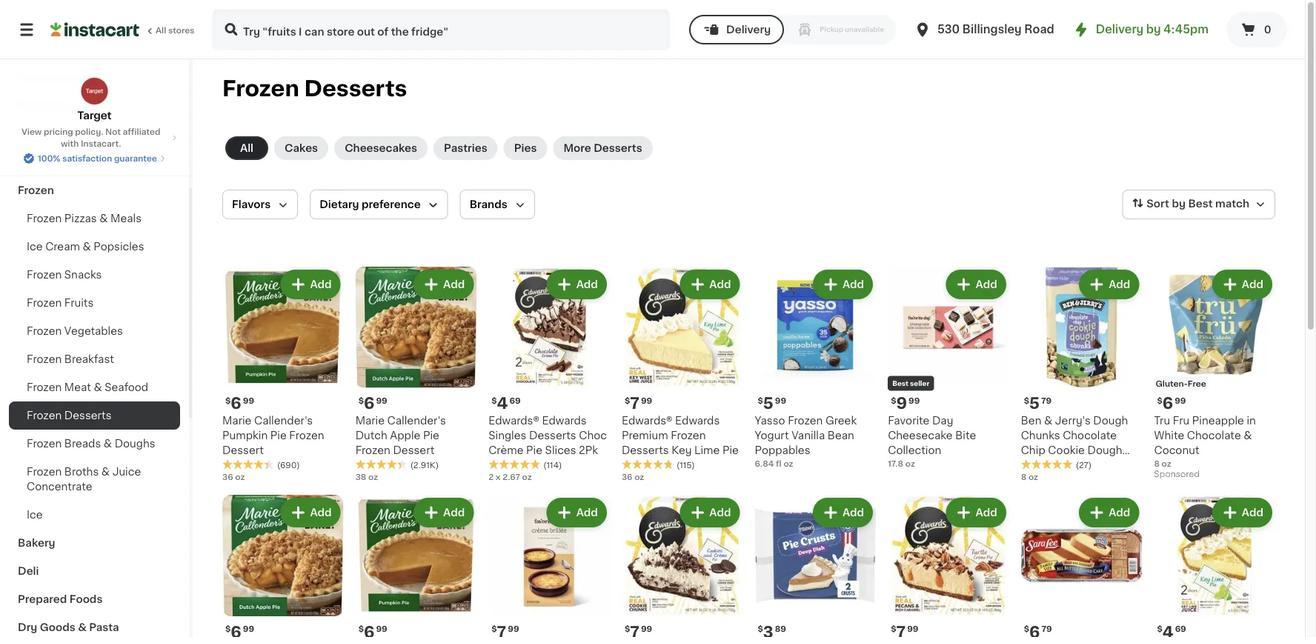 Task type: vqa. For each thing, say whether or not it's contained in the screenshot.
the to within the Add FoodsCo Rewards to save link
no



Task type: locate. For each thing, give the bounding box(es) containing it.
79 inside $ 5 79
[[1042, 397, 1052, 405]]

candy
[[70, 157, 106, 168]]

cheesecakes link
[[335, 136, 428, 160]]

cookie
[[1049, 445, 1086, 456]]

pie inside 'marie callender's dutch apple pie frozen dessert'
[[423, 431, 440, 441]]

add button
[[282, 271, 339, 298], [415, 271, 473, 298], [548, 271, 606, 298], [682, 271, 739, 298], [815, 271, 872, 298], [948, 271, 1005, 298], [1081, 271, 1139, 298], [1214, 271, 1272, 298], [282, 500, 339, 527], [415, 500, 473, 527], [548, 500, 606, 527], [682, 500, 739, 527], [815, 500, 872, 527], [948, 500, 1005, 527], [1081, 500, 1139, 527], [1214, 500, 1272, 527]]

by left 4:45pm
[[1147, 24, 1162, 35]]

oz up sponsored badge 'image'
[[1162, 460, 1172, 468]]

tru
[[1155, 416, 1171, 426]]

8 down chip
[[1022, 474, 1027, 482]]

1 vertical spatial ice
[[27, 510, 43, 521]]

5 for ben & jerry's dough chunks chocolate chip cookie dough chunks
[[1030, 396, 1040, 412]]

2 marie from the left
[[356, 416, 385, 426]]

36 oz inside product group
[[622, 474, 645, 482]]

36 down pumpkin
[[222, 474, 233, 482]]

1 6 from the left
[[231, 396, 242, 412]]

callender's up apple
[[387, 416, 446, 426]]

ice for ice
[[27, 510, 43, 521]]

2 horizontal spatial 6
[[1163, 396, 1174, 412]]

1 horizontal spatial callender's
[[387, 416, 446, 426]]

edwards inside 'edwards® edwards singles desserts choc crème pie slices 2pk'
[[542, 416, 587, 426]]

1 36 oz from the left
[[222, 474, 245, 482]]

1 horizontal spatial marie
[[356, 416, 385, 426]]

38
[[356, 474, 367, 482]]

0 vertical spatial snacks
[[18, 157, 57, 168]]

36
[[222, 474, 233, 482], [622, 474, 633, 482]]

pie right lime
[[723, 445, 739, 456]]

& right cream
[[83, 242, 91, 252]]

frozen inside frozen broths & juice concentrate
[[27, 467, 62, 478]]

1 ice from the top
[[27, 242, 43, 252]]

2 ice from the top
[[27, 510, 43, 521]]

36 for 6
[[222, 474, 233, 482]]

seafood inside meat & seafood link
[[59, 129, 104, 139]]

0 horizontal spatial 6
[[231, 396, 242, 412]]

frozen down the frozen breakfast
[[27, 383, 62, 393]]

0 vertical spatial frozen desserts
[[222, 78, 407, 99]]

& inside frozen broths & juice concentrate
[[101, 467, 110, 478]]

0 horizontal spatial chocolate
[[1064, 431, 1118, 441]]

marie callender's pumpkin pie frozen dessert
[[222, 416, 324, 456]]

$ 6 99 for marie callender's dutch apple pie frozen dessert
[[359, 396, 388, 412]]

0 vertical spatial best
[[1189, 199, 1214, 209]]

1 horizontal spatial delivery
[[1097, 24, 1144, 35]]

1 horizontal spatial all
[[240, 143, 254, 153]]

1 vertical spatial 8
[[1022, 474, 1027, 482]]

2 horizontal spatial $ 6 99
[[1158, 396, 1187, 412]]

0 horizontal spatial by
[[1147, 24, 1162, 35]]

dessert inside marie callender's pumpkin pie frozen dessert
[[222, 445, 264, 456]]

$ 5 79
[[1025, 396, 1052, 412]]

dough right jerry's
[[1094, 416, 1129, 426]]

★★★★★
[[222, 460, 274, 470], [222, 460, 274, 470], [356, 460, 408, 470], [356, 460, 408, 470], [489, 460, 541, 470], [489, 460, 541, 470], [622, 460, 674, 470], [622, 460, 674, 470], [1022, 460, 1074, 470], [1022, 460, 1074, 470]]

target link
[[77, 77, 112, 123]]

best
[[1189, 199, 1214, 209], [893, 381, 909, 387]]

& left 'juice'
[[101, 467, 110, 478]]

None search field
[[212, 9, 670, 50]]

0 horizontal spatial snacks
[[18, 157, 57, 168]]

5 up 'ben'
[[1030, 396, 1040, 412]]

1 horizontal spatial seafood
[[105, 383, 148, 393]]

popsicles
[[94, 242, 144, 252]]

& left eggs
[[49, 73, 58, 83]]

8 up sponsored badge 'image'
[[1155, 460, 1160, 468]]

oz right 38
[[369, 474, 378, 482]]

$ inside '$ 5 99'
[[758, 397, 764, 405]]

36 inside product group
[[622, 474, 633, 482]]

frozen up the "vanilla" in the right of the page
[[788, 416, 823, 426]]

prepared foods
[[18, 595, 103, 605]]

edwards® up singles
[[489, 416, 540, 426]]

flavors button
[[222, 190, 298, 219]]

0 horizontal spatial edwards®
[[489, 416, 540, 426]]

6 for marie callender's pumpkin pie frozen dessert
[[231, 396, 242, 412]]

1 horizontal spatial 5
[[1030, 396, 1040, 412]]

1 horizontal spatial 36
[[622, 474, 633, 482]]

1 36 from the left
[[222, 474, 233, 482]]

1 chunks from the top
[[1022, 431, 1061, 441]]

2 5 from the left
[[1030, 396, 1040, 412]]

0 horizontal spatial best
[[893, 381, 909, 387]]

1 vertical spatial 79
[[1042, 625, 1053, 633]]

frozen inside edwards® edwards premium frozen desserts key lime pie
[[671, 431, 706, 441]]

best match
[[1189, 199, 1250, 209]]

frozen breakfast link
[[9, 346, 180, 374]]

match
[[1216, 199, 1250, 209]]

marie up pumpkin
[[222, 416, 252, 426]]

marie up dutch
[[356, 416, 385, 426]]

delivery for delivery by 4:45pm
[[1097, 24, 1144, 35]]

stores
[[168, 26, 195, 34]]

meat down the frozen breakfast
[[64, 383, 91, 393]]

frozen down 100%
[[18, 185, 54, 196]]

dietary
[[320, 199, 359, 210]]

1 horizontal spatial meat
[[64, 383, 91, 393]]

0 vertical spatial 69
[[510, 397, 521, 405]]

2 edwards from the left
[[676, 416, 720, 426]]

instacart logo image
[[50, 21, 139, 39]]

0 horizontal spatial frozen desserts
[[27, 411, 112, 421]]

& inside the ben & jerry's dough chunks chocolate chip cookie dough chunks
[[1045, 416, 1053, 426]]

all left stores
[[156, 26, 166, 34]]

frozen left breads at the bottom left of the page
[[27, 439, 62, 449]]

day
[[933, 416, 954, 426]]

69 inside $ 4 69
[[510, 397, 521, 405]]

product group containing 9
[[888, 267, 1010, 470]]

crème
[[489, 445, 524, 456]]

callender's inside 'marie callender's dutch apple pie frozen dessert'
[[387, 416, 446, 426]]

2 edwards® from the left
[[622, 416, 673, 426]]

0 vertical spatial all
[[156, 26, 166, 34]]

dough
[[1094, 416, 1129, 426], [1088, 445, 1123, 456]]

1 edwards® from the left
[[489, 416, 540, 426]]

79
[[1042, 397, 1052, 405], [1042, 625, 1053, 633]]

0 vertical spatial ice
[[27, 242, 43, 252]]

2 36 oz from the left
[[622, 474, 645, 482]]

seafood
[[59, 129, 104, 139], [105, 383, 148, 393]]

6 up the tru
[[1163, 396, 1174, 412]]

pie up (690)
[[271, 431, 287, 441]]

edwards® up premium
[[622, 416, 673, 426]]

0 horizontal spatial 69
[[510, 397, 521, 405]]

snacks & candy link
[[9, 148, 180, 176]]

edwards up lime
[[676, 416, 720, 426]]

snacks down ice cream & popsicles
[[64, 270, 102, 280]]

frozen up (690)
[[289, 431, 324, 441]]

desserts down premium
[[622, 445, 669, 456]]

$ 6 99
[[225, 396, 254, 412], [359, 396, 388, 412], [1158, 396, 1187, 412]]

marie inside marie callender's pumpkin pie frozen dessert
[[222, 416, 252, 426]]

$ 6 99 for marie callender's pumpkin pie frozen dessert
[[225, 396, 254, 412]]

yogurt
[[755, 431, 789, 441]]

$
[[225, 397, 231, 405], [359, 397, 364, 405], [492, 397, 497, 405], [625, 397, 630, 405], [758, 397, 764, 405], [891, 397, 897, 405], [1025, 397, 1030, 405], [1158, 397, 1163, 405], [225, 625, 231, 633], [359, 625, 364, 633], [492, 625, 497, 633], [625, 625, 630, 633], [758, 625, 764, 633], [891, 625, 897, 633], [1025, 625, 1030, 633], [1158, 625, 1163, 633]]

0 vertical spatial seafood
[[59, 129, 104, 139]]

0 vertical spatial 8
[[1155, 460, 1160, 468]]

0 vertical spatial by
[[1147, 24, 1162, 35]]

marie for marie callender's dutch apple pie frozen dessert
[[356, 416, 385, 426]]

0 horizontal spatial $ 6 99
[[225, 396, 254, 412]]

1 79 from the top
[[1042, 397, 1052, 405]]

38 oz
[[356, 474, 378, 482]]

1 chocolate from the left
[[1064, 431, 1118, 441]]

1 dessert from the left
[[222, 445, 264, 456]]

pie left "slices"
[[527, 445, 543, 456]]

best for best seller
[[893, 381, 909, 387]]

& left pasta
[[78, 623, 87, 633]]

edwards® inside edwards® edwards premium frozen desserts key lime pie
[[622, 416, 673, 426]]

1 vertical spatial by
[[1173, 199, 1186, 209]]

fruits
[[64, 298, 94, 308]]

36 down premium
[[622, 474, 633, 482]]

frozen desserts up breads at the bottom left of the page
[[27, 411, 112, 421]]

callender's for apple
[[387, 416, 446, 426]]

chocolate down jerry's
[[1064, 431, 1118, 441]]

by right 'sort'
[[1173, 199, 1186, 209]]

target
[[77, 110, 112, 121]]

1 vertical spatial snacks
[[64, 270, 102, 280]]

best inside product group
[[893, 381, 909, 387]]

& down frozen breakfast link
[[94, 383, 102, 393]]

frozen down the frozen meat & seafood
[[27, 411, 62, 421]]

slices
[[545, 445, 577, 456]]

pies link
[[504, 136, 548, 160]]

frozen down dutch
[[356, 445, 391, 456]]

chocolate for coconut
[[1188, 431, 1242, 441]]

dessert down apple
[[393, 445, 435, 456]]

6 up pumpkin
[[231, 396, 242, 412]]

gluten-
[[1156, 380, 1188, 388]]

1 vertical spatial 69
[[1176, 625, 1187, 633]]

dietary preference
[[320, 199, 421, 210]]

all for all
[[240, 143, 254, 153]]

frozen inside 'marie callender's dutch apple pie frozen dessert'
[[356, 445, 391, 456]]

produce link
[[9, 36, 180, 64]]

frozen up concentrate
[[27, 467, 62, 478]]

delivery inside button
[[727, 24, 771, 35]]

prepared foods link
[[9, 586, 180, 614]]

100% satisfaction guarantee button
[[23, 150, 166, 165]]

1 horizontal spatial 6
[[364, 396, 375, 412]]

best left match
[[1189, 199, 1214, 209]]

bakery link
[[9, 529, 180, 558]]

0
[[1265, 24, 1272, 35]]

1 vertical spatial all
[[240, 143, 254, 153]]

1 vertical spatial meat
[[64, 383, 91, 393]]

edwards® inside 'edwards® edwards singles desserts choc crème pie slices 2pk'
[[489, 416, 540, 426]]

ice up the bakery in the left bottom of the page
[[27, 510, 43, 521]]

oz inside favorite day cheesecake bite collection 17.8 oz
[[906, 460, 916, 468]]

0 vertical spatial chunks
[[1022, 431, 1061, 441]]

2 dessert from the left
[[393, 445, 435, 456]]

frozen
[[222, 78, 299, 99], [18, 185, 54, 196], [27, 214, 62, 224], [27, 270, 62, 280], [27, 298, 62, 308], [27, 326, 62, 337], [27, 354, 62, 365], [27, 383, 62, 393], [27, 411, 62, 421], [788, 416, 823, 426], [289, 431, 324, 441], [671, 431, 706, 441], [27, 439, 62, 449], [356, 445, 391, 456], [27, 467, 62, 478]]

0 horizontal spatial 36
[[222, 474, 233, 482]]

5 up the yasso
[[764, 396, 774, 412]]

36 oz down premium
[[622, 474, 645, 482]]

dry goods & pasta
[[18, 623, 119, 633]]

brands
[[470, 199, 508, 210]]

1 horizontal spatial dessert
[[393, 445, 435, 456]]

2 callender's from the left
[[387, 416, 446, 426]]

1 vertical spatial dough
[[1088, 445, 1123, 456]]

0 horizontal spatial seafood
[[59, 129, 104, 139]]

36 oz
[[222, 474, 245, 482], [622, 474, 645, 482]]

1 marie from the left
[[222, 416, 252, 426]]

2 36 from the left
[[622, 474, 633, 482]]

& down in
[[1244, 431, 1253, 441]]

frozen vegetables
[[27, 326, 123, 337]]

1 vertical spatial chunks
[[1022, 460, 1061, 471]]

530 billingsley road
[[938, 24, 1055, 35]]

callender's up pumpkin
[[254, 416, 313, 426]]

2 6 from the left
[[364, 396, 375, 412]]

frozen down frozen vegetables
[[27, 354, 62, 365]]

ice for ice cream & popsicles
[[27, 242, 43, 252]]

ice
[[27, 242, 43, 252], [27, 510, 43, 521]]

seller
[[911, 381, 930, 387]]

1 horizontal spatial $ 6 99
[[359, 396, 388, 412]]

chocolate
[[1064, 431, 1118, 441], [1188, 431, 1242, 441]]

pineapple
[[1193, 416, 1245, 426]]

add
[[310, 280, 332, 290], [443, 280, 465, 290], [577, 280, 598, 290], [710, 280, 732, 290], [843, 280, 865, 290], [976, 280, 998, 290], [1109, 280, 1131, 290], [1243, 280, 1264, 290], [310, 508, 332, 518], [443, 508, 465, 518], [577, 508, 598, 518], [710, 508, 732, 518], [843, 508, 865, 518], [976, 508, 998, 518], [1109, 508, 1131, 518], [1243, 508, 1264, 518]]

0 horizontal spatial delivery
[[727, 24, 771, 35]]

frozen inside marie callender's pumpkin pie frozen dessert
[[289, 431, 324, 441]]

1 vertical spatial best
[[893, 381, 909, 387]]

desserts up cheesecakes
[[304, 78, 407, 99]]

0 vertical spatial 79
[[1042, 397, 1052, 405]]

chocolate inside the ben & jerry's dough chunks chocolate chip cookie dough chunks
[[1064, 431, 1118, 441]]

1 horizontal spatial chocolate
[[1188, 431, 1242, 441]]

affiliated
[[123, 128, 161, 136]]

99 inside '$ 5 99'
[[776, 397, 787, 405]]

desserts up "slices"
[[529, 431, 577, 441]]

8 oz
[[1022, 474, 1039, 482]]

more
[[564, 143, 592, 153]]

oz inside yasso frozen greek yogurt vanilla bean poppables 6.84 fl oz
[[784, 460, 794, 468]]

snacks down view
[[18, 157, 57, 168]]

pie right apple
[[423, 431, 440, 441]]

530 billingsley road button
[[914, 9, 1055, 50]]

product group containing 7
[[622, 267, 743, 484]]

0 vertical spatial meat
[[18, 129, 45, 139]]

frozen pizzas & meals
[[27, 214, 142, 224]]

& right 'ben'
[[1045, 416, 1053, 426]]

36 oz for 6
[[222, 474, 245, 482]]

frozen breakfast
[[27, 354, 114, 365]]

8
[[1155, 460, 1160, 468], [1022, 474, 1027, 482]]

frozen up key
[[671, 431, 706, 441]]

$ inside $ 9 99
[[891, 397, 897, 405]]

frozen desserts up cakes
[[222, 78, 407, 99]]

delivery for delivery
[[727, 24, 771, 35]]

seafood up the with
[[59, 129, 104, 139]]

8 inside tru fru pineapple in white chocolate & coconut 8 oz
[[1155, 460, 1160, 468]]

sort by
[[1147, 199, 1186, 209]]

ice left cream
[[27, 242, 43, 252]]

desserts right more
[[594, 143, 643, 153]]

0 horizontal spatial callender's
[[254, 416, 313, 426]]

1 horizontal spatial edwards
[[676, 416, 720, 426]]

oz down the collection
[[906, 460, 916, 468]]

$ inside $ 4 69
[[492, 397, 497, 405]]

seafood down frozen breakfast link
[[105, 383, 148, 393]]

best inside field
[[1189, 199, 1214, 209]]

chocolate down pineapple on the right bottom
[[1188, 431, 1242, 441]]

meat inside 'link'
[[64, 383, 91, 393]]

marie inside 'marie callender's dutch apple pie frozen dessert'
[[356, 416, 385, 426]]

36 oz down pumpkin
[[222, 474, 245, 482]]

0 horizontal spatial edwards
[[542, 416, 587, 426]]

& inside "link"
[[78, 623, 87, 633]]

1 vertical spatial seafood
[[105, 383, 148, 393]]

frozen down frozen fruits
[[27, 326, 62, 337]]

meat up 100%
[[18, 129, 45, 139]]

beverages link
[[9, 92, 180, 120]]

edwards® for 4
[[489, 416, 540, 426]]

3 $ 6 99 from the left
[[1158, 396, 1187, 412]]

1 5 from the left
[[764, 396, 774, 412]]

dough up (27)
[[1088, 445, 1123, 456]]

1 horizontal spatial best
[[1189, 199, 1214, 209]]

product group
[[222, 267, 344, 484], [356, 267, 477, 484], [489, 267, 610, 484], [622, 267, 743, 484], [755, 267, 877, 470], [888, 267, 1010, 470], [1022, 267, 1143, 484], [1155, 267, 1276, 483], [222, 495, 344, 638], [356, 495, 477, 638], [489, 495, 610, 638], [622, 495, 743, 638], [755, 495, 877, 638], [888, 495, 1010, 638], [1022, 495, 1143, 638], [1155, 495, 1276, 638]]

1 horizontal spatial 36 oz
[[622, 474, 645, 482]]

best left seller
[[893, 381, 909, 387]]

callender's inside marie callender's pumpkin pie frozen dessert
[[254, 416, 313, 426]]

dessert down pumpkin
[[222, 445, 264, 456]]

$ 6 99 up the tru
[[1158, 396, 1187, 412]]

chunks up 8 oz
[[1022, 460, 1061, 471]]

2 chocolate from the left
[[1188, 431, 1242, 441]]

0 horizontal spatial 5
[[764, 396, 774, 412]]

view
[[22, 128, 42, 136]]

0 horizontal spatial dessert
[[222, 445, 264, 456]]

1 callender's from the left
[[254, 416, 313, 426]]

dry goods & pasta link
[[9, 614, 180, 638]]

pricing
[[44, 128, 73, 136]]

all left cakes "link"
[[240, 143, 254, 153]]

1 $ 6 99 from the left
[[225, 396, 254, 412]]

by inside field
[[1173, 199, 1186, 209]]

chunks up chip
[[1022, 431, 1061, 441]]

chunks
[[1022, 431, 1061, 441], [1022, 460, 1061, 471]]

edwards inside edwards® edwards premium frozen desserts key lime pie
[[676, 416, 720, 426]]

instacart.
[[81, 140, 121, 148]]

0 horizontal spatial 8
[[1022, 474, 1027, 482]]

0 horizontal spatial 36 oz
[[222, 474, 245, 482]]

$ inside '$ 7 99'
[[625, 397, 630, 405]]

6 up dutch
[[364, 396, 375, 412]]

meat & seafood link
[[9, 120, 180, 148]]

0 horizontal spatial all
[[156, 26, 166, 34]]

1 horizontal spatial 69
[[1176, 625, 1187, 633]]

callender's
[[254, 416, 313, 426], [387, 416, 446, 426]]

chocolate inside tru fru pineapple in white chocolate & coconut 8 oz
[[1188, 431, 1242, 441]]

frozen up cream
[[27, 214, 62, 224]]

0 horizontal spatial marie
[[222, 416, 252, 426]]

$ 6 99 up pumpkin
[[225, 396, 254, 412]]

frozen snacks link
[[9, 261, 180, 289]]

1 edwards from the left
[[542, 416, 587, 426]]

1 horizontal spatial edwards®
[[622, 416, 673, 426]]

oz right fl
[[784, 460, 794, 468]]

1 horizontal spatial 8
[[1155, 460, 1160, 468]]

$ 6 99 up dutch
[[359, 396, 388, 412]]

2 $ 6 99 from the left
[[359, 396, 388, 412]]

edwards up "slices"
[[542, 416, 587, 426]]

1 horizontal spatial by
[[1173, 199, 1186, 209]]

cheesecake
[[888, 431, 953, 441]]

5 for yasso frozen greek yogurt vanilla bean poppables
[[764, 396, 774, 412]]



Task type: describe. For each thing, give the bounding box(es) containing it.
6.84
[[755, 460, 774, 468]]

delivery button
[[690, 15, 785, 44]]

desserts down the frozen meat & seafood
[[64, 411, 112, 421]]

4:45pm
[[1164, 24, 1209, 35]]

callender's for pie
[[254, 416, 313, 426]]

2pk
[[579, 445, 598, 456]]

& down the with
[[59, 157, 68, 168]]

oz down pumpkin
[[235, 474, 245, 482]]

concentrate
[[27, 482, 92, 492]]

marie for marie callender's pumpkin pie frozen dessert
[[222, 416, 252, 426]]

oz down premium
[[635, 474, 645, 482]]

& inside tru fru pineapple in white chocolate & coconut 8 oz
[[1244, 431, 1253, 441]]

frozen broths & juice concentrate
[[27, 467, 141, 492]]

(114)
[[544, 462, 562, 470]]

breakfast
[[64, 354, 114, 365]]

all for all stores
[[156, 26, 166, 34]]

edwards® edwards premium frozen desserts key lime pie
[[622, 416, 739, 456]]

& left meals
[[100, 214, 108, 224]]

(690)
[[277, 462, 300, 470]]

frozen meat & seafood link
[[9, 374, 180, 402]]

with
[[61, 140, 79, 148]]

(27)
[[1077, 462, 1092, 470]]

desserts inside edwards® edwards premium frozen desserts key lime pie
[[622, 445, 669, 456]]

yasso frozen greek yogurt vanilla bean poppables 6.84 fl oz
[[755, 416, 857, 468]]

89
[[775, 625, 787, 633]]

ice cream & popsicles link
[[9, 233, 180, 261]]

6 for marie callender's dutch apple pie frozen dessert
[[364, 396, 375, 412]]

1 horizontal spatial snacks
[[64, 270, 102, 280]]

3 6 from the left
[[1163, 396, 1174, 412]]

goods
[[40, 623, 75, 633]]

deli
[[18, 567, 39, 577]]

Best match Sort by field
[[1123, 190, 1276, 219]]

best seller
[[893, 381, 930, 387]]

oz inside tru fru pineapple in white chocolate & coconut 8 oz
[[1162, 460, 1172, 468]]

desserts inside 'edwards® edwards singles desserts choc crème pie slices 2pk'
[[529, 431, 577, 441]]

pie inside 'edwards® edwards singles desserts choc crème pie slices 2pk'
[[527, 445, 543, 456]]

snacks & candy
[[18, 157, 106, 168]]

sponsored badge image
[[1155, 471, 1200, 479]]

$ 4 69
[[492, 396, 521, 412]]

dessert inside 'marie callender's dutch apple pie frozen dessert'
[[393, 445, 435, 456]]

coconut
[[1155, 445, 1200, 456]]

$ 5 99
[[758, 396, 787, 412]]

36 oz for 7
[[622, 474, 645, 482]]

& right breads at the bottom left of the page
[[104, 439, 112, 449]]

36 for 7
[[622, 474, 633, 482]]

gluten-free
[[1156, 380, 1207, 388]]

cream
[[45, 242, 80, 252]]

meals
[[111, 214, 142, 224]]

ben & jerry's dough chunks chocolate chip cookie dough chunks
[[1022, 416, 1129, 471]]

greek
[[826, 416, 857, 426]]

by for sort
[[1173, 199, 1186, 209]]

seafood inside frozen meat & seafood 'link'
[[105, 383, 148, 393]]

$ 7 99
[[625, 396, 653, 412]]

service type group
[[690, 15, 896, 44]]

best for best match
[[1189, 199, 1214, 209]]

frozen broths & juice concentrate link
[[9, 458, 180, 501]]

edwards® edwards singles desserts choc crème pie slices 2pk
[[489, 416, 607, 456]]

delivery by 4:45pm link
[[1073, 21, 1209, 39]]

frozen breads & doughs
[[27, 439, 155, 449]]

1 horizontal spatial frozen desserts
[[222, 78, 407, 99]]

product group containing 4
[[489, 267, 610, 484]]

1 vertical spatial frozen desserts
[[27, 411, 112, 421]]

favorite day cheesecake bite collection 17.8 oz
[[888, 416, 977, 468]]

frozen down frozen snacks
[[27, 298, 62, 308]]

doughs
[[115, 439, 155, 449]]

white
[[1155, 431, 1185, 441]]

pastries
[[444, 143, 488, 153]]

Search field
[[214, 10, 669, 49]]

chip
[[1022, 445, 1046, 456]]

edwards for 7
[[676, 416, 720, 426]]

530
[[938, 24, 960, 35]]

collection
[[888, 445, 942, 456]]

cheesecakes
[[345, 143, 418, 153]]

(115)
[[677, 462, 695, 470]]

9
[[897, 396, 908, 412]]

& right view
[[48, 129, 56, 139]]

0 vertical spatial dough
[[1094, 416, 1129, 426]]

$ 9 99
[[891, 396, 921, 412]]

99 inside '$ 7 99'
[[641, 397, 653, 405]]

0 horizontal spatial meat
[[18, 129, 45, 139]]

dutch
[[356, 431, 388, 441]]

frozen link
[[9, 176, 180, 205]]

4
[[497, 396, 508, 412]]

& inside 'link'
[[94, 383, 102, 393]]

favorite
[[888, 416, 930, 426]]

bite
[[956, 431, 977, 441]]

sort
[[1147, 199, 1170, 209]]

frozen up frozen fruits
[[27, 270, 62, 280]]

pasta
[[89, 623, 119, 633]]

frozen breads & doughs link
[[9, 430, 180, 458]]

2
[[489, 474, 494, 482]]

pastries link
[[434, 136, 498, 160]]

99 inside $ 9 99
[[909, 397, 921, 405]]

dairy
[[18, 73, 47, 83]]

pie inside marie callender's pumpkin pie frozen dessert
[[271, 431, 287, 441]]

deli link
[[9, 558, 180, 586]]

marie callender's dutch apple pie frozen dessert
[[356, 416, 446, 456]]

free
[[1188, 380, 1207, 388]]

satisfaction
[[62, 155, 112, 163]]

singles
[[489, 431, 527, 441]]

frozen snacks
[[27, 270, 102, 280]]

ben
[[1022, 416, 1042, 426]]

bean
[[828, 431, 855, 441]]

all stores
[[156, 26, 195, 34]]

preference
[[362, 199, 421, 210]]

fru
[[1174, 416, 1190, 426]]

brands button
[[460, 190, 535, 219]]

flavors
[[232, 199, 271, 210]]

100%
[[38, 155, 60, 163]]

breads
[[64, 439, 101, 449]]

edwards for 4
[[542, 416, 587, 426]]

broths
[[64, 467, 99, 478]]

vanilla
[[792, 431, 826, 441]]

$ inside $ 5 79
[[1025, 397, 1030, 405]]

choc
[[579, 431, 607, 441]]

2 chunks from the top
[[1022, 460, 1061, 471]]

meat & seafood
[[18, 129, 104, 139]]

road
[[1025, 24, 1055, 35]]

pizzas
[[64, 214, 97, 224]]

chocolate for cookie
[[1064, 431, 1118, 441]]

by for delivery
[[1147, 24, 1162, 35]]

more desserts link
[[554, 136, 653, 160]]

pumpkin
[[222, 431, 268, 441]]

frozen inside yasso frozen greek yogurt vanilla bean poppables 6.84 fl oz
[[788, 416, 823, 426]]

edwards® for 7
[[622, 416, 673, 426]]

yasso
[[755, 416, 786, 426]]

eggs
[[60, 73, 87, 83]]

17.8
[[888, 460, 904, 468]]

delivery by 4:45pm
[[1097, 24, 1209, 35]]

frozen inside 'link'
[[27, 383, 62, 393]]

target logo image
[[80, 77, 109, 105]]

frozen vegetables link
[[9, 317, 180, 346]]

oz down chip
[[1029, 474, 1039, 482]]

oz right "2.67" on the left of the page
[[522, 474, 532, 482]]

frozen fruits
[[27, 298, 94, 308]]

beverages
[[18, 101, 75, 111]]

pie inside edwards® edwards premium frozen desserts key lime pie
[[723, 445, 739, 456]]

2 79 from the top
[[1042, 625, 1053, 633]]

frozen up all link
[[222, 78, 299, 99]]



